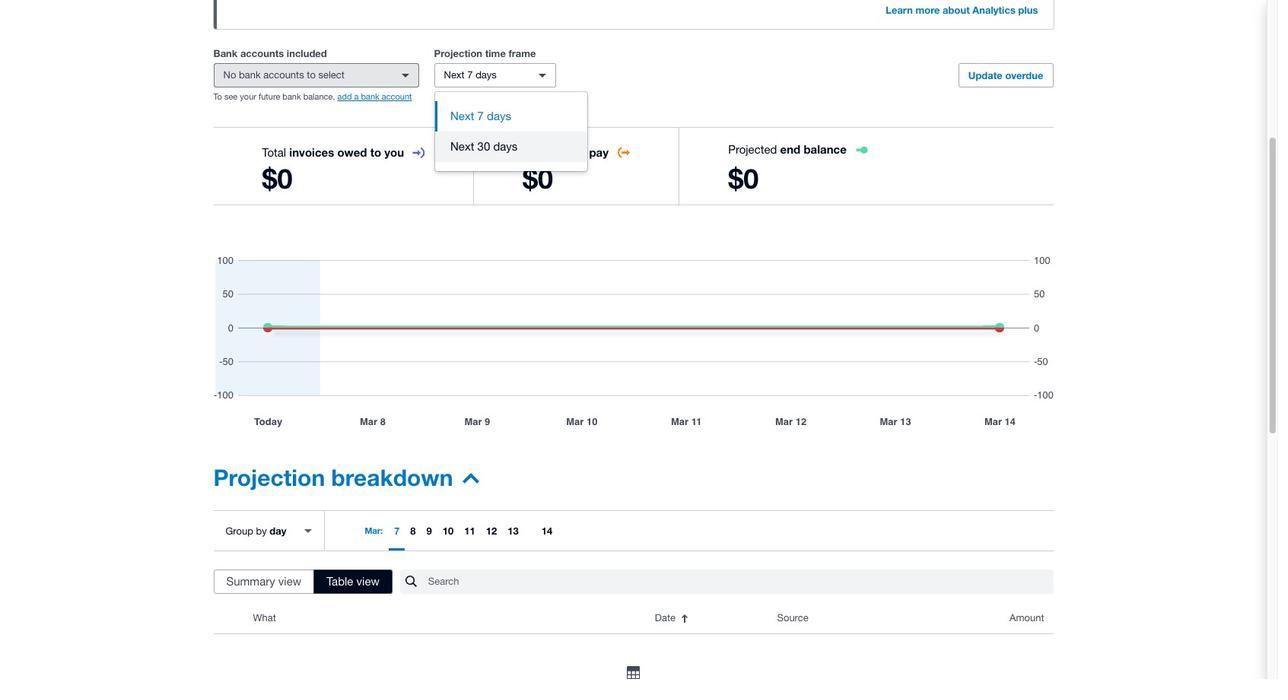Task type: vqa. For each thing, say whether or not it's contained in the screenshot.
the Accounting for Accounting
no



Task type: describe. For each thing, give the bounding box(es) containing it.
total bills to pay $0
[[523, 145, 609, 195]]

to for no bank accounts to select
[[307, 69, 316, 81]]

projected
[[728, 143, 777, 156]]

9
[[427, 525, 432, 537]]

account
[[382, 92, 412, 101]]

no bank accounts to select
[[223, 69, 345, 81]]

option group containing summary view
[[213, 570, 393, 594]]

end
[[780, 142, 801, 156]]

next for 'next 30 days' "button" on the left top of page
[[451, 140, 474, 153]]

day
[[270, 525, 287, 537]]

days for next 7 days button
[[487, 110, 511, 123]]

total invoices owed to you $0
[[262, 145, 404, 195]]

group by day
[[226, 525, 287, 537]]

list of upcoming transactions within the selected timeframe element
[[213, 604, 1054, 680]]

view for summary view
[[278, 575, 301, 588]]

what
[[253, 613, 276, 624]]

source button
[[768, 604, 931, 634]]

accounts inside popup button
[[263, 69, 304, 81]]

included
[[287, 47, 327, 59]]

update overdue button
[[959, 63, 1054, 88]]

to
[[213, 92, 222, 101]]

future
[[259, 92, 280, 101]]

projection breakdown
[[213, 464, 453, 492]]

see
[[224, 92, 238, 101]]

update
[[969, 69, 1003, 81]]

9 button
[[421, 511, 437, 551]]

frame
[[509, 47, 536, 59]]

learn
[[886, 4, 913, 16]]

days for 'next 30 days' "button" on the left top of page
[[493, 140, 518, 153]]

next 7 days for next 7 days button
[[451, 110, 511, 123]]

bank inside popup button
[[239, 69, 261, 81]]

12
[[486, 525, 497, 537]]

amount
[[1010, 613, 1045, 624]]

breakdown
[[331, 464, 453, 492]]

Search for a document search field
[[428, 569, 1054, 595]]

learn more about analytics plus
[[886, 4, 1038, 16]]

8
[[410, 525, 416, 537]]

list box containing next 7 days
[[435, 92, 588, 171]]

no
[[223, 69, 236, 81]]

to for total invoices owed to you $0
[[370, 145, 381, 159]]

3 $0 from the left
[[728, 162, 759, 195]]

source
[[777, 613, 809, 624]]

next 7 days button
[[434, 63, 556, 88]]

next 30 days
[[451, 140, 518, 153]]

next for next 7 days popup button
[[444, 69, 465, 81]]

date button
[[646, 604, 768, 634]]

time
[[485, 47, 506, 59]]

13
[[508, 525, 519, 537]]

date
[[655, 613, 676, 624]]

group
[[226, 526, 253, 537]]



Task type: locate. For each thing, give the bounding box(es) containing it.
0 vertical spatial 7
[[468, 69, 473, 81]]

amount button
[[931, 604, 1054, 634]]

to inside total invoices owed to you $0
[[370, 145, 381, 159]]

10 button
[[437, 511, 459, 551]]

table view
[[327, 575, 380, 588]]

group
[[435, 92, 588, 171]]

days up 'next 30 days' "button" on the left top of page
[[487, 110, 511, 123]]

view right summary
[[278, 575, 301, 588]]

2 vertical spatial next
[[451, 140, 474, 153]]

1 vertical spatial accounts
[[263, 69, 304, 81]]

more
[[916, 4, 940, 16]]

7 inside next 7 days button
[[478, 110, 484, 123]]

projection left time
[[434, 47, 483, 59]]

a
[[354, 92, 359, 101]]

next left 30
[[451, 140, 474, 153]]

next inside button
[[451, 110, 474, 123]]

2 horizontal spatial to
[[575, 145, 586, 159]]

total inside "total bills to pay $0"
[[523, 146, 547, 159]]

days for next 7 days popup button
[[476, 69, 497, 81]]

you
[[385, 145, 404, 159]]

1 view from the left
[[278, 575, 301, 588]]

bank right the future
[[283, 92, 301, 101]]

7 up 30
[[478, 110, 484, 123]]

view right table
[[357, 575, 380, 588]]

$0
[[262, 162, 293, 195], [523, 162, 553, 195], [728, 162, 759, 195]]

8 button
[[405, 511, 421, 551]]

1 vertical spatial days
[[487, 110, 511, 123]]

7 inside next 7 days popup button
[[468, 69, 473, 81]]

0 vertical spatial days
[[476, 69, 497, 81]]

7 for next 7 days popup button
[[468, 69, 473, 81]]

to left the you
[[370, 145, 381, 159]]

$0 down bills
[[523, 162, 553, 195]]

$0 inside total invoices owed to you $0
[[262, 162, 293, 195]]

projection for projection breakdown
[[213, 464, 325, 492]]

total left invoices
[[262, 146, 286, 159]]

no bank accounts to select button
[[213, 63, 419, 88]]

bills
[[550, 145, 572, 159]]

next 7 days button
[[435, 101, 588, 132]]

to
[[307, 69, 316, 81], [370, 145, 381, 159], [575, 145, 586, 159]]

select
[[318, 69, 345, 81]]

12 button
[[481, 511, 502, 551]]

0 horizontal spatial $0
[[262, 162, 293, 195]]

summary
[[226, 575, 275, 588]]

1 $0 from the left
[[262, 162, 293, 195]]

by
[[256, 526, 267, 537]]

next 7 days down projection time frame in the left of the page
[[444, 69, 497, 81]]

update overdue
[[969, 69, 1044, 81]]

11
[[464, 525, 475, 537]]

0 horizontal spatial bank
[[239, 69, 261, 81]]

days right 30
[[493, 140, 518, 153]]

what button
[[244, 604, 646, 634]]

0 horizontal spatial total
[[262, 146, 286, 159]]

11 button
[[459, 511, 481, 551]]

7
[[468, 69, 473, 81], [478, 110, 484, 123], [394, 525, 400, 537]]

add
[[338, 92, 352, 101]]

7 inside '7' button
[[394, 525, 400, 537]]

1 horizontal spatial bank
[[283, 92, 301, 101]]

days inside 'next 30 days' "button"
[[493, 140, 518, 153]]

next for next 7 days button
[[451, 110, 474, 123]]

total left bills
[[523, 146, 547, 159]]

0 horizontal spatial to
[[307, 69, 316, 81]]

2 vertical spatial days
[[493, 140, 518, 153]]

accounts
[[240, 47, 284, 59], [263, 69, 304, 81]]

view for table view
[[357, 575, 380, 588]]

bank right a
[[361, 92, 380, 101]]

7 for next 7 days button
[[478, 110, 484, 123]]

to left pay
[[575, 145, 586, 159]]

2 horizontal spatial bank
[[361, 92, 380, 101]]

0 horizontal spatial 7
[[394, 525, 400, 537]]

next inside "button"
[[451, 140, 474, 153]]

projection time frame
[[434, 47, 536, 59]]

projection for projection time frame
[[434, 47, 483, 59]]

7 down projection time frame in the left of the page
[[468, 69, 473, 81]]

your
[[240, 92, 256, 101]]

1 horizontal spatial projection
[[434, 47, 483, 59]]

overdue
[[1006, 69, 1044, 81]]

next 7 days
[[444, 69, 497, 81], [451, 110, 511, 123]]

14 button
[[536, 511, 558, 551]]

list box
[[435, 92, 588, 171]]

analytics
[[973, 4, 1016, 16]]

projection up day at the bottom
[[213, 464, 325, 492]]

2 vertical spatial 7
[[394, 525, 400, 537]]

0 vertical spatial next 7 days
[[444, 69, 497, 81]]

next 7 days for next 7 days popup button
[[444, 69, 497, 81]]

mar :
[[365, 526, 383, 536]]

1 horizontal spatial view
[[357, 575, 380, 588]]

bank
[[213, 47, 238, 59]]

2 $0 from the left
[[523, 162, 553, 195]]

days
[[476, 69, 497, 81], [487, 110, 511, 123], [493, 140, 518, 153]]

bank
[[239, 69, 261, 81], [283, 92, 301, 101], [361, 92, 380, 101]]

owed
[[337, 145, 367, 159]]

accounts down bank accounts included
[[263, 69, 304, 81]]

1 vertical spatial next 7 days
[[451, 110, 511, 123]]

next
[[444, 69, 465, 81], [451, 110, 474, 123], [451, 140, 474, 153]]

7 button
[[389, 511, 405, 551]]

projection
[[434, 47, 483, 59], [213, 464, 325, 492]]

projection breakdown button
[[213, 464, 479, 502]]

10
[[443, 525, 454, 537]]

days down projection time frame in the left of the page
[[476, 69, 497, 81]]

1 horizontal spatial total
[[523, 146, 547, 159]]

$0 down projected
[[728, 162, 759, 195]]

summary view
[[226, 575, 301, 588]]

0 vertical spatial accounts
[[240, 47, 284, 59]]

projected end balance
[[728, 142, 847, 156]]

1 vertical spatial projection
[[213, 464, 325, 492]]

next 7 days inside popup button
[[444, 69, 497, 81]]

0 vertical spatial next
[[444, 69, 465, 81]]

1 vertical spatial 7
[[478, 110, 484, 123]]

total
[[262, 146, 286, 159], [523, 146, 547, 159]]

table
[[327, 575, 353, 588]]

bank accounts included
[[213, 47, 327, 59]]

0 horizontal spatial projection
[[213, 464, 325, 492]]

to inside no bank accounts to select popup button
[[307, 69, 316, 81]]

next 7 days inside button
[[451, 110, 511, 123]]

0 horizontal spatial view
[[278, 575, 301, 588]]

to inside "total bills to pay $0"
[[575, 145, 586, 159]]

about
[[943, 4, 970, 16]]

14
[[542, 525, 553, 537]]

2 total from the left
[[523, 146, 547, 159]]

balance
[[804, 142, 847, 156]]

total for you
[[262, 146, 286, 159]]

bank right the "no"
[[239, 69, 261, 81]]

$0 inside "total bills to pay $0"
[[523, 162, 553, 195]]

1 horizontal spatial to
[[370, 145, 381, 159]]

days inside next 7 days button
[[487, 110, 511, 123]]

13 button
[[502, 511, 524, 551]]

add a bank account link
[[338, 92, 412, 101]]

1 vertical spatial next
[[451, 110, 474, 123]]

:
[[381, 526, 383, 536]]

accounts up the no bank accounts to select
[[240, 47, 284, 59]]

view
[[278, 575, 301, 588], [357, 575, 380, 588]]

projection inside button
[[213, 464, 325, 492]]

plus
[[1019, 4, 1038, 16]]

to left select
[[307, 69, 316, 81]]

invoices
[[289, 145, 334, 159]]

2 horizontal spatial 7
[[478, 110, 484, 123]]

mar
[[365, 526, 381, 536]]

2 horizontal spatial $0
[[728, 162, 759, 195]]

7 right :
[[394, 525, 400, 537]]

next down projection time frame in the left of the page
[[444, 69, 465, 81]]

next 30 days button
[[435, 132, 588, 162]]

option group
[[213, 570, 393, 594]]

days inside next 7 days popup button
[[476, 69, 497, 81]]

to see your future bank balance, add a bank account
[[213, 92, 412, 101]]

pay
[[589, 145, 609, 159]]

2 view from the left
[[357, 575, 380, 588]]

0 vertical spatial projection
[[434, 47, 483, 59]]

learn more about analytics plus link
[[877, 0, 1048, 23]]

1 horizontal spatial $0
[[523, 162, 553, 195]]

next 7 days up 30
[[451, 110, 511, 123]]

next inside popup button
[[444, 69, 465, 81]]

balance,
[[303, 92, 335, 101]]

1 total from the left
[[262, 146, 286, 159]]

total for $0
[[523, 146, 547, 159]]

$0 down invoices
[[262, 162, 293, 195]]

next up next 30 days
[[451, 110, 474, 123]]

group containing next 7 days
[[435, 92, 588, 171]]

1 horizontal spatial 7
[[468, 69, 473, 81]]

30
[[478, 140, 490, 153]]

total inside total invoices owed to you $0
[[262, 146, 286, 159]]



